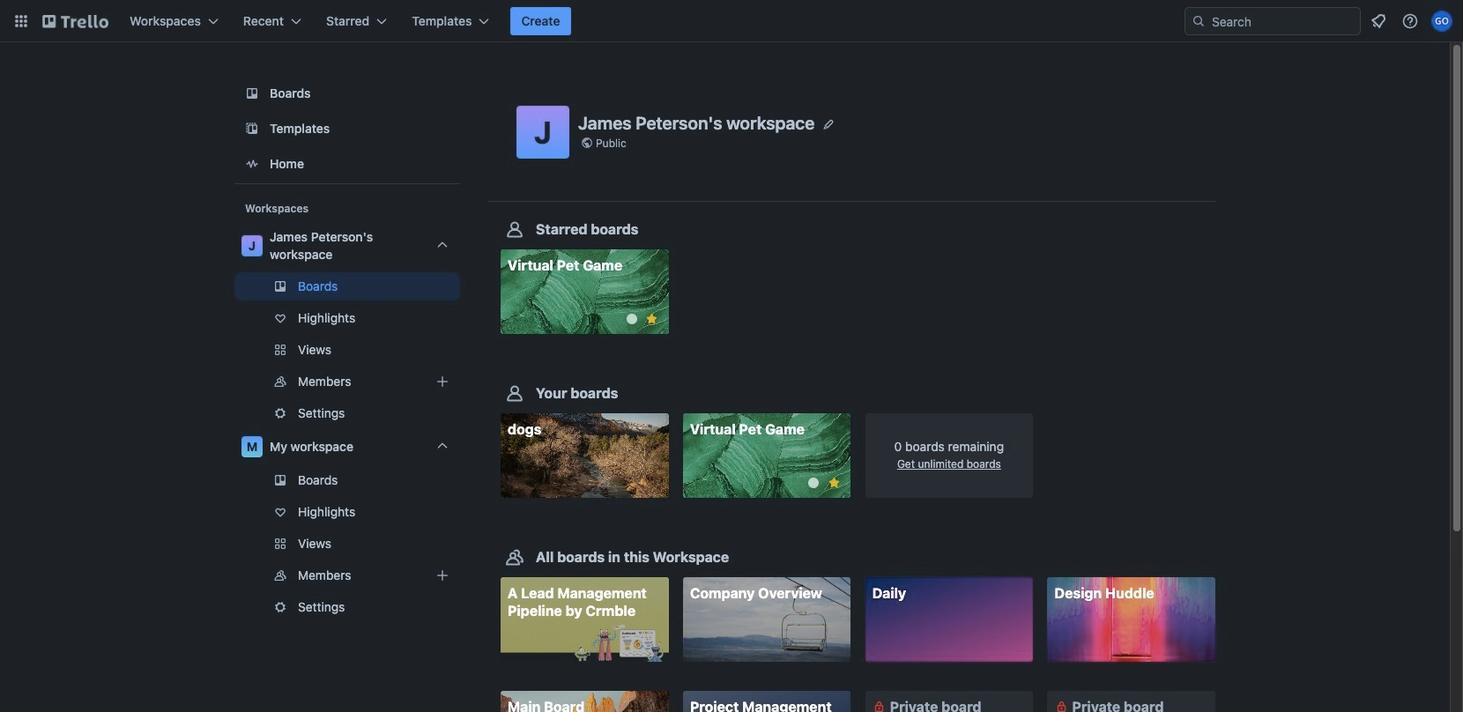 Task type: vqa. For each thing, say whether or not it's contained in the screenshot.
date
no



Task type: describe. For each thing, give the bounding box(es) containing it.
gary orlando (garyorlando) image
[[1432, 11, 1453, 32]]

search image
[[1192, 14, 1206, 28]]

add image
[[432, 565, 453, 586]]

there is new activity on this board. image
[[626, 314, 637, 324]]

template board image
[[242, 118, 263, 139]]

Search field
[[1206, 9, 1360, 33]]

back to home image
[[42, 7, 108, 35]]

click to unstar this board. it will be removed from your starred list. image
[[644, 311, 660, 327]]

click to unstar this board. it will be removed from your starred list. image
[[826, 475, 842, 491]]

1 sm image from the left
[[871, 698, 888, 712]]



Task type: locate. For each thing, give the bounding box(es) containing it.
board image
[[242, 83, 263, 104]]

home image
[[242, 153, 263, 175]]

2 sm image from the left
[[1053, 698, 1070, 712]]

open information menu image
[[1402, 12, 1419, 30]]

there is new activity on this board. image
[[809, 478, 819, 489]]

0 horizontal spatial sm image
[[871, 698, 888, 712]]

sm image
[[871, 698, 888, 712], [1053, 698, 1070, 712]]

primary element
[[0, 0, 1463, 42]]

add image
[[432, 371, 453, 392]]

1 horizontal spatial sm image
[[1053, 698, 1070, 712]]

0 notifications image
[[1368, 11, 1389, 32]]



